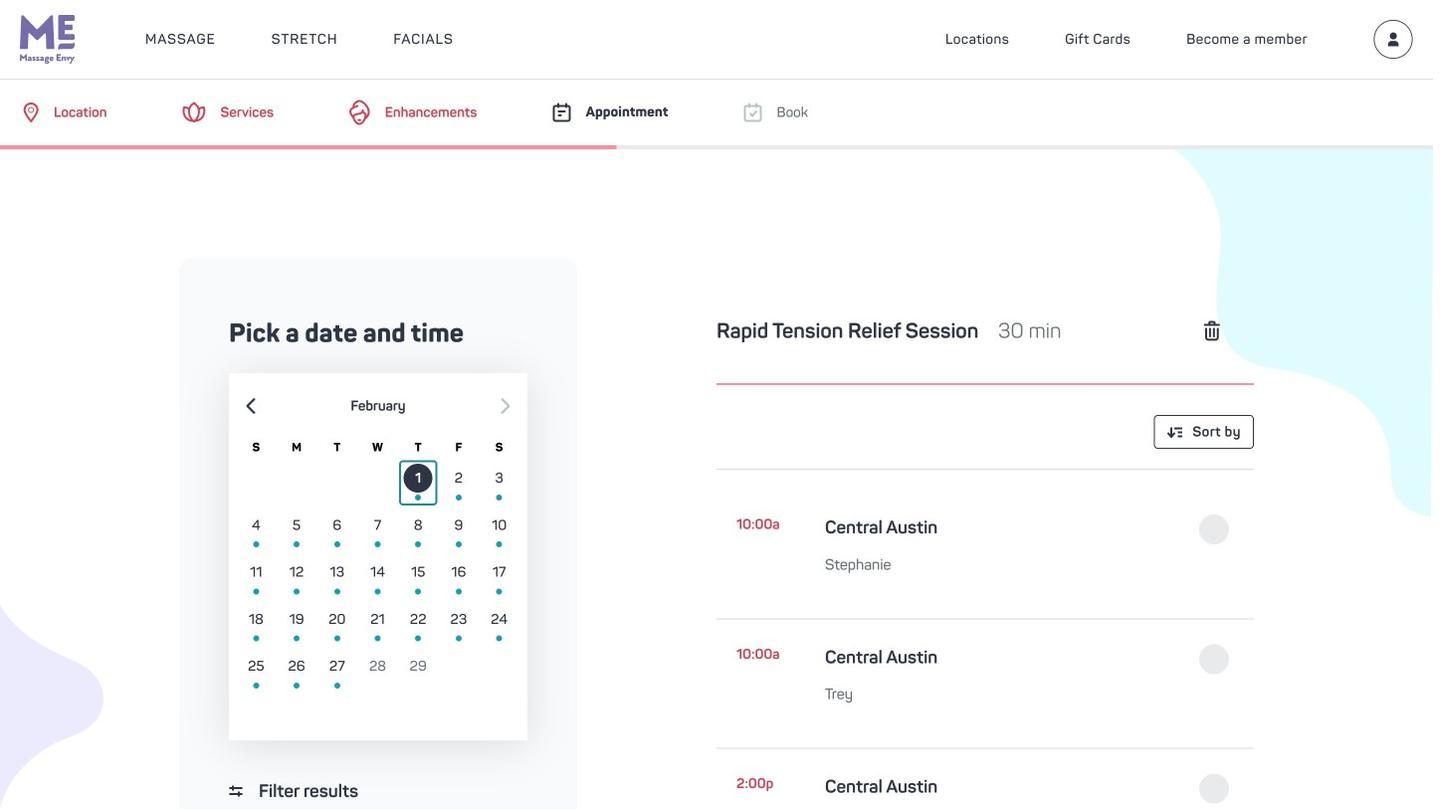 Task type: describe. For each thing, give the bounding box(es) containing it.
thursday element
[[398, 438, 439, 460]]

friday element
[[439, 438, 479, 460]]

2 row from the top
[[236, 507, 520, 554]]

massage envy logo image
[[20, 15, 76, 64]]

monday element
[[276, 438, 317, 460]]

tuesday element
[[317, 438, 358, 460]]

click to remove 60 min total body stretch session image
[[1205, 322, 1220, 340]]

5 row from the top
[[236, 648, 520, 695]]

3 row from the top
[[236, 554, 520, 601]]

4 row from the top
[[236, 601, 520, 648]]

1 row from the top
[[236, 460, 520, 507]]

wednesday element
[[358, 438, 398, 460]]



Task type: locate. For each thing, give the bounding box(es) containing it.
progress bar
[[0, 145, 617, 149]]

saturday element
[[479, 438, 520, 460]]

nav login icon image
[[1374, 19, 1414, 59]]

grid
[[236, 438, 520, 742]]

sunday element
[[236, 438, 276, 460]]

row
[[236, 460, 520, 507], [236, 507, 520, 554], [236, 554, 520, 601], [236, 601, 520, 648], [236, 648, 520, 695]]



